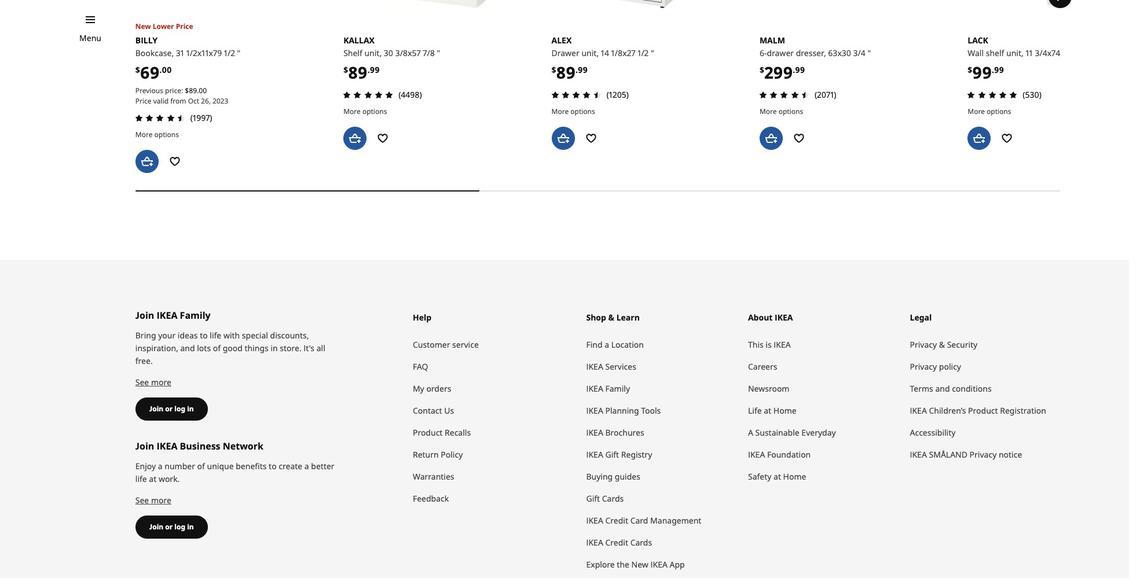 Task type: locate. For each thing, give the bounding box(es) containing it.
of left "unique"
[[197, 461, 205, 472]]

1 vertical spatial of
[[197, 461, 205, 472]]

to up lots
[[200, 330, 208, 341]]

more options down review: 4.8 out of 5 stars. total reviews: 530 image
[[968, 107, 1012, 117]]

review: 4.7 out of 5 stars. total reviews: 1997 image
[[132, 111, 188, 125]]

0 vertical spatial home
[[774, 406, 797, 417]]

2 horizontal spatial a
[[605, 339, 609, 351]]

to left create
[[269, 461, 277, 472]]

. inside new lower price billy bookcase, 31 1/2x11x79 1/2 " $ 69 . 00
[[160, 64, 162, 75]]

explore the new ikea app link
[[586, 554, 737, 576]]

more down work.
[[151, 495, 171, 506]]

business
[[180, 440, 220, 453]]

0 vertical spatial join or log in button
[[135, 398, 208, 421]]

1 " from the left
[[237, 47, 241, 58]]

1 vertical spatial privacy
[[910, 361, 937, 373]]

credit for card
[[606, 516, 628, 527]]

99 inside malm 6-drawer dresser, 63x30 3/4 " $ 299 . 99
[[795, 64, 805, 75]]

find a location link
[[586, 334, 737, 356]]

00
[[162, 64, 172, 75], [199, 86, 207, 96]]

a
[[748, 428, 754, 439]]

1 vertical spatial life
[[135, 474, 147, 485]]

1 vertical spatial 00
[[199, 86, 207, 96]]

unit, left 30
[[365, 47, 382, 58]]

2 credit from the top
[[606, 538, 628, 549]]

1 1/2 from the left
[[224, 47, 235, 58]]

more for family
[[151, 377, 171, 388]]

more down review: 4.8 out of 5 stars. total reviews: 4498 image
[[344, 107, 361, 117]]

1 vertical spatial family
[[606, 383, 630, 395]]

product down contact at the left of page
[[413, 428, 443, 439]]

join or log in button up join ikea business network
[[135, 398, 208, 421]]

join or log in for business
[[149, 522, 194, 532]]

more down free.
[[151, 377, 171, 388]]

lack wall shelf unit, white, 11 3/4x74 3/4 " image
[[968, 0, 1129, 12]]

unit, inside "lack wall shelf unit, 11 3/4x74 3/4 " $ 99 . 99"
[[1007, 47, 1024, 58]]

$ inside malm 6-drawer dresser, 63x30 3/4 " $ 299 . 99
[[760, 64, 765, 75]]

0 horizontal spatial 00
[[162, 64, 172, 75]]

0 horizontal spatial and
[[180, 343, 195, 354]]

more down review: 4.8 out of 5 stars. total reviews: 530 image
[[968, 107, 985, 117]]

89 up the oct
[[189, 86, 197, 96]]

cards down card in the bottom right of the page
[[631, 538, 652, 549]]

card
[[631, 516, 648, 527]]

" for alex drawer unit, 14 1/8x27 1/2 " $ 89 . 99
[[651, 47, 654, 58]]

0 vertical spatial of
[[213, 343, 221, 354]]

2 more from the top
[[151, 495, 171, 506]]

more options
[[344, 107, 387, 117], [552, 107, 595, 117], [760, 107, 803, 117], [968, 107, 1012, 117], [135, 130, 179, 140]]

buying
[[586, 472, 613, 483]]

see more for join ikea business network
[[135, 495, 171, 506]]

see more link for join ikea business network
[[135, 495, 171, 506]]

with
[[224, 330, 240, 341]]

a right find
[[605, 339, 609, 351]]

shelf
[[344, 47, 362, 58]]

$ inside "previous price: $ 89 . 00 price valid from oct 26, 2023"
[[185, 86, 189, 96]]

all
[[317, 343, 325, 354]]

0 horizontal spatial to
[[200, 330, 208, 341]]

1 horizontal spatial 00
[[199, 86, 207, 96]]

0 horizontal spatial product
[[413, 428, 443, 439]]

ikea children's product registration link
[[910, 400, 1061, 422]]

3 unit, from the left
[[1007, 47, 1024, 58]]

privacy inside privacy & security link
[[910, 339, 937, 351]]

1/2 right '1/2x11x79'
[[224, 47, 235, 58]]

ikea gift registry
[[586, 450, 652, 461]]

ikea for ikea credit cards
[[586, 538, 603, 549]]

join down work.
[[149, 522, 163, 532]]

1 join or log in button from the top
[[135, 398, 208, 421]]

" inside kallax shelf unit, 30 3/8x57 7/8 " $ 89 . 99
[[437, 47, 440, 58]]

1 horizontal spatial and
[[936, 383, 950, 395]]

privacy inside privacy policy link
[[910, 361, 937, 373]]

2 log from the top
[[175, 522, 185, 532]]

1 horizontal spatial 89
[[348, 61, 368, 83]]

product
[[969, 406, 998, 417], [413, 428, 443, 439]]

see down enjoy
[[135, 495, 149, 506]]

warranties link
[[413, 466, 575, 488]]

0 horizontal spatial a
[[158, 461, 163, 472]]

join or log in button
[[135, 398, 208, 421], [135, 516, 208, 539]]

to inside bring your ideas to life with special discounts, inspiration, and lots of good things in store. it's all free.
[[200, 330, 208, 341]]

0 vertical spatial 00
[[162, 64, 172, 75]]

unit, inside alex drawer unit, 14 1/8x27 1/2 " $ 89 . 99
[[582, 47, 599, 58]]

$
[[135, 64, 140, 75], [344, 64, 348, 75], [552, 64, 556, 75], [760, 64, 765, 75], [968, 64, 973, 75], [185, 86, 189, 96]]

ikea
[[157, 309, 178, 322], [774, 339, 791, 351], [586, 361, 603, 373], [586, 383, 603, 395], [586, 406, 603, 417], [910, 406, 927, 417], [586, 428, 603, 439], [157, 440, 178, 453], [586, 450, 603, 461], [748, 450, 765, 461], [910, 450, 927, 461], [586, 516, 603, 527], [586, 538, 603, 549], [651, 560, 668, 571]]

warranties
[[413, 472, 454, 483]]

cards
[[602, 494, 624, 505], [631, 538, 652, 549]]

2 horizontal spatial unit,
[[1007, 47, 1024, 58]]

join or log in button down work.
[[135, 516, 208, 539]]

00 up 26,
[[199, 86, 207, 96]]

options for alex drawer unit, 14 1/8x27 1/2 " $ 89 . 99
[[571, 107, 595, 117]]

app
[[670, 560, 685, 571]]

1 vertical spatial gift
[[586, 494, 600, 505]]

family
[[180, 309, 211, 322], [606, 383, 630, 395]]

3/4 right '63x30'
[[854, 47, 866, 58]]

and right terms
[[936, 383, 950, 395]]

newsroom link
[[748, 378, 899, 400]]

find a location
[[586, 339, 644, 351]]

ikea left brochures
[[586, 428, 603, 439]]

1 credit from the top
[[606, 516, 628, 527]]

at down enjoy
[[149, 474, 157, 485]]

join or log in up join ikea business network
[[149, 404, 194, 414]]

a
[[605, 339, 609, 351], [158, 461, 163, 472], [305, 461, 309, 472]]

5 " from the left
[[1077, 47, 1080, 58]]

menu button
[[79, 32, 101, 45]]

see more link for join ikea family
[[135, 377, 171, 388]]

at inside 'life at home' link
[[764, 406, 772, 417]]

1 horizontal spatial of
[[213, 343, 221, 354]]

more for lack wall shelf unit, 11 3/4x74 3/4 " $ 99 . 99
[[968, 107, 985, 117]]

sustainable
[[756, 428, 800, 439]]

your
[[158, 330, 176, 341]]

0 vertical spatial more
[[151, 377, 171, 388]]

see for join ikea family
[[135, 377, 149, 388]]

see down free.
[[135, 377, 149, 388]]

2 see from the top
[[135, 495, 149, 506]]

2 1/2 from the left
[[638, 47, 649, 58]]

63x30
[[828, 47, 851, 58]]

1 vertical spatial new
[[632, 560, 649, 571]]

0 horizontal spatial 3/4
[[854, 47, 866, 58]]

4 " from the left
[[868, 47, 871, 58]]

see more link down work.
[[135, 495, 171, 506]]

or up join ikea business network
[[165, 404, 173, 414]]

unit, inside kallax shelf unit, 30 3/8x57 7/8 " $ 89 . 99
[[365, 47, 382, 58]]

(1997)
[[190, 113, 212, 124]]

0 vertical spatial cards
[[602, 494, 624, 505]]

work.
[[159, 474, 180, 485]]

3 " from the left
[[651, 47, 654, 58]]

0 vertical spatial price
[[176, 21, 193, 31]]

1 3/4 from the left
[[854, 47, 866, 58]]

privacy inside ikea småland privacy notice link
[[970, 450, 997, 461]]

log down work.
[[175, 522, 185, 532]]

1 horizontal spatial at
[[764, 406, 772, 417]]

or
[[165, 404, 173, 414], [165, 522, 173, 532]]

ikea planning tools
[[586, 406, 661, 417]]

more options for kallax shelf unit, 30 3/8x57 7/8 " $ 89 . 99
[[344, 107, 387, 117]]

of right lots
[[213, 343, 221, 354]]

privacy left &
[[910, 339, 937, 351]]

shelf
[[986, 47, 1005, 58]]

new lower price billy bookcase, 31 1/2x11x79 1/2 " $ 69 . 00
[[135, 21, 241, 83]]

$ down drawer
[[552, 64, 556, 75]]

0 vertical spatial gift
[[606, 450, 619, 461]]

2 vertical spatial privacy
[[970, 450, 997, 461]]

more options for alex drawer unit, 14 1/8x27 1/2 " $ 89 . 99
[[552, 107, 595, 117]]

0 vertical spatial family
[[180, 309, 211, 322]]

1 or from the top
[[165, 404, 173, 414]]

2 join or log in button from the top
[[135, 516, 208, 539]]

(530)
[[1023, 89, 1042, 100]]

tools
[[641, 406, 661, 417]]

89 down the shelf
[[348, 61, 368, 83]]

life down enjoy
[[135, 474, 147, 485]]

better
[[311, 461, 335, 472]]

registration
[[1000, 406, 1047, 417]]

at right safety
[[774, 472, 781, 483]]

ikea for ikea planning tools
[[586, 406, 603, 417]]

family up "ideas" at the left of the page
[[180, 309, 211, 322]]

2 unit, from the left
[[582, 47, 599, 58]]

0 vertical spatial life
[[210, 330, 221, 341]]

1 vertical spatial price
[[135, 96, 152, 106]]

ikea family link
[[586, 378, 737, 400]]

1 horizontal spatial 1/2
[[638, 47, 649, 58]]

at inside 'safety at home' link
[[774, 472, 781, 483]]

" right '1/2x11x79'
[[237, 47, 241, 58]]

return
[[413, 450, 439, 461]]

gift
[[606, 450, 619, 461], [586, 494, 600, 505]]

join up enjoy
[[135, 440, 154, 453]]

price inside new lower price billy bookcase, 31 1/2x11x79 1/2 " $ 69 . 00
[[176, 21, 193, 31]]

privacy for privacy policy
[[910, 361, 937, 373]]

us
[[444, 406, 454, 417]]

security
[[947, 339, 978, 351]]

0 vertical spatial product
[[969, 406, 998, 417]]

0 horizontal spatial life
[[135, 474, 147, 485]]

in for family
[[187, 404, 194, 414]]

1 horizontal spatial cards
[[631, 538, 652, 549]]

2 horizontal spatial 89
[[556, 61, 576, 83]]

1 see from the top
[[135, 377, 149, 388]]

$ down wall at the right
[[968, 64, 973, 75]]

kallax
[[344, 35, 375, 46]]

wall
[[968, 47, 984, 58]]

more
[[344, 107, 361, 117], [552, 107, 569, 117], [760, 107, 777, 117], [968, 107, 985, 117], [135, 130, 153, 140]]

or for family
[[165, 404, 173, 414]]

new up 'billy'
[[135, 21, 151, 31]]

registry
[[621, 450, 652, 461]]

1 horizontal spatial life
[[210, 330, 221, 341]]

to
[[200, 330, 208, 341], [269, 461, 277, 472]]

options for malm 6-drawer dresser, 63x30 3/4 " $ 299 . 99
[[779, 107, 803, 117]]

unit, for alex drawer unit, 14 1/8x27 1/2 " $ 89 . 99
[[582, 47, 599, 58]]

children's
[[929, 406, 966, 417]]

2 see more from the top
[[135, 495, 171, 506]]

0 horizontal spatial unit,
[[365, 47, 382, 58]]

bring
[[135, 330, 156, 341]]

0 vertical spatial to
[[200, 330, 208, 341]]

ideas
[[178, 330, 198, 341]]

0 vertical spatial and
[[180, 343, 195, 354]]

1 vertical spatial home
[[783, 472, 807, 483]]

cards down buying guides
[[602, 494, 624, 505]]

89 down drawer
[[556, 61, 576, 83]]

options down review: 4.5 out of 5 stars. total reviews: 2071 image
[[779, 107, 803, 117]]

89 inside kallax shelf unit, 30 3/8x57 7/8 " $ 89 . 99
[[348, 61, 368, 83]]

0 horizontal spatial 89
[[189, 86, 197, 96]]

ikea småland privacy notice
[[910, 450, 1023, 461]]

price down "previous"
[[135, 96, 152, 106]]

bring your ideas to life with special discounts, inspiration, and lots of good things in store. it's all free.
[[135, 330, 325, 367]]

ikea for ikea foundation
[[748, 450, 765, 461]]

69
[[140, 61, 160, 83]]

join or log in button for family
[[135, 398, 208, 421]]

see more link down free.
[[135, 377, 171, 388]]

ikea for ikea brochures
[[586, 428, 603, 439]]

at for safety
[[774, 472, 781, 483]]

1 vertical spatial see more
[[135, 495, 171, 506]]

more options down review: 4.8 out of 5 stars. total reviews: 4498 image
[[344, 107, 387, 117]]

ikea down terms
[[910, 406, 927, 417]]

" inside new lower price billy bookcase, 31 1/2x11x79 1/2 " $ 69 . 00
[[237, 47, 241, 58]]

6-
[[760, 47, 767, 58]]

1 horizontal spatial to
[[269, 461, 277, 472]]

1 log from the top
[[175, 404, 185, 414]]

" right 1/8x27
[[651, 47, 654, 58]]

2 join or log in from the top
[[149, 522, 194, 532]]

2 horizontal spatial at
[[774, 472, 781, 483]]

accessibility link
[[910, 422, 1061, 444]]

see more down work.
[[135, 495, 171, 506]]

home down foundation
[[783, 472, 807, 483]]

1 vertical spatial to
[[269, 461, 277, 472]]

policy
[[441, 450, 463, 461]]

ikea credit card management link
[[586, 510, 737, 532]]

1 vertical spatial join or log in
[[149, 522, 194, 532]]

more options down review: 4.5 out of 5 stars. total reviews: 2071 image
[[760, 107, 803, 117]]

" right '63x30'
[[868, 47, 871, 58]]

join down free.
[[149, 404, 163, 414]]

" for kallax shelf unit, 30 3/8x57 7/8 " $ 89 . 99
[[437, 47, 440, 58]]

see more for join ikea family
[[135, 377, 171, 388]]

89 inside alex drawer unit, 14 1/8x27 1/2 " $ 89 . 99
[[556, 61, 576, 83]]

0 vertical spatial log
[[175, 404, 185, 414]]

99 down wall at the right
[[973, 61, 992, 83]]

99 for alex drawer unit, 14 1/8x27 1/2 " $ 89 . 99
[[578, 64, 588, 75]]

privacy down accessibility link
[[970, 450, 997, 461]]

" inside "lack wall shelf unit, 11 3/4x74 3/4 " $ 99 . 99"
[[1077, 47, 1080, 58]]

ikea for ikea småland privacy notice
[[910, 450, 927, 461]]

terms
[[910, 383, 934, 395]]

1 horizontal spatial family
[[606, 383, 630, 395]]

ikea down find
[[586, 361, 603, 373]]

review: 4.5 out of 5 stars. total reviews: 2071 image
[[756, 88, 813, 102]]

0 vertical spatial see
[[135, 377, 149, 388]]

99 down 'dresser,' in the top right of the page
[[795, 64, 805, 75]]

new right the
[[632, 560, 649, 571]]

99 inside kallax shelf unit, 30 3/8x57 7/8 " $ 89 . 99
[[370, 64, 380, 75]]

1 horizontal spatial new
[[632, 560, 649, 571]]

1 vertical spatial credit
[[606, 538, 628, 549]]

see for join ikea business network
[[135, 495, 149, 506]]

0 horizontal spatial cards
[[602, 494, 624, 505]]

2 " from the left
[[437, 47, 440, 58]]

" for malm 6-drawer dresser, 63x30 3/4 " $ 299 . 99
[[868, 47, 871, 58]]

0 vertical spatial see more link
[[135, 377, 171, 388]]

0 horizontal spatial at
[[149, 474, 157, 485]]

1 vertical spatial see more link
[[135, 495, 171, 506]]

malm
[[760, 35, 785, 46]]

0 horizontal spatial family
[[180, 309, 211, 322]]

0 horizontal spatial price
[[135, 96, 152, 106]]

of inside enjoy a number of unique benefits to create a better life at work.
[[197, 461, 205, 472]]

see more down free.
[[135, 377, 171, 388]]

. inside alex drawer unit, 14 1/8x27 1/2 " $ 89 . 99
[[576, 64, 578, 75]]

0 vertical spatial credit
[[606, 516, 628, 527]]

0 vertical spatial privacy
[[910, 339, 937, 351]]

more options down review: 4.7 out of 5 stars. total reviews: 1205 image
[[552, 107, 595, 117]]

0 horizontal spatial 1/2
[[224, 47, 235, 58]]

1 see more from the top
[[135, 377, 171, 388]]

1 more from the top
[[151, 377, 171, 388]]

ikea down gift cards
[[586, 516, 603, 527]]

1 horizontal spatial a
[[305, 461, 309, 472]]

0 horizontal spatial of
[[197, 461, 205, 472]]

1 vertical spatial in
[[187, 404, 194, 414]]

new inside explore the new ikea app 'link'
[[632, 560, 649, 571]]

" inside malm 6-drawer dresser, 63x30 3/4 " $ 299 . 99
[[868, 47, 871, 58]]

join or log in down work.
[[149, 522, 194, 532]]

price right lower
[[176, 21, 193, 31]]

99 up review: 4.8 out of 5 stars. total reviews: 4498 image
[[370, 64, 380, 75]]

1 vertical spatial cards
[[631, 538, 652, 549]]

management
[[651, 516, 702, 527]]

log
[[175, 404, 185, 414], [175, 522, 185, 532]]

in
[[271, 343, 278, 354], [187, 404, 194, 414], [187, 522, 194, 532]]

99 inside alex drawer unit, 14 1/8x27 1/2 " $ 89 . 99
[[578, 64, 588, 75]]

ikea down ikea family
[[586, 406, 603, 417]]

alex drawer unit, white, 14 1/8x27 1/2 " image
[[552, 0, 748, 12]]

options down review: 4.7 out of 5 stars. total reviews: 1205 image
[[571, 107, 595, 117]]

family down services
[[606, 383, 630, 395]]

buying guides link
[[586, 466, 737, 488]]

3/4 right 3/4x74
[[1063, 47, 1075, 58]]

product down 'terms and conditions' link on the bottom right
[[969, 406, 998, 417]]

2 vertical spatial in
[[187, 522, 194, 532]]

credit up the
[[606, 538, 628, 549]]

ikea left app
[[651, 560, 668, 571]]

1 unit, from the left
[[365, 47, 382, 58]]

unique
[[207, 461, 234, 472]]

0 vertical spatial see more
[[135, 377, 171, 388]]

1 horizontal spatial price
[[176, 21, 193, 31]]

2 or from the top
[[165, 522, 173, 532]]

0 vertical spatial in
[[271, 343, 278, 354]]

1 vertical spatial log
[[175, 522, 185, 532]]

0 vertical spatial join or log in
[[149, 404, 194, 414]]

customer
[[413, 339, 450, 351]]

scrollbar
[[135, 183, 1061, 200]]

life left the with
[[210, 330, 221, 341]]

$ down the shelf
[[344, 64, 348, 75]]

$ up the oct
[[185, 86, 189, 96]]

alex
[[552, 35, 572, 46]]

home for life at home
[[774, 406, 797, 417]]

1 join or log in from the top
[[149, 404, 194, 414]]

kallax shelf unit, white, 30 3/8x57 7/8 " image
[[344, 0, 540, 12]]

2 3/4 from the left
[[1063, 47, 1075, 58]]

accessibility
[[910, 428, 956, 439]]

$ down bookcase,
[[135, 64, 140, 75]]

more down review: 4.7 out of 5 stars. total reviews: 1205 image
[[552, 107, 569, 117]]

0 vertical spatial or
[[165, 404, 173, 414]]

more down review: 4.5 out of 5 stars. total reviews: 2071 image
[[760, 107, 777, 117]]

more for malm 6-drawer dresser, 63x30 3/4 " $ 299 . 99
[[760, 107, 777, 117]]

log up join ikea business network
[[175, 404, 185, 414]]

gift down buying
[[586, 494, 600, 505]]

$ down 6-
[[760, 64, 765, 75]]

30
[[384, 47, 393, 58]]

gift up buying guides
[[606, 450, 619, 461]]

at right life on the right bottom of the page
[[764, 406, 772, 417]]

1 horizontal spatial 3/4
[[1063, 47, 1075, 58]]

99 down the shelf
[[995, 64, 1004, 75]]

contact
[[413, 406, 442, 417]]

0 vertical spatial new
[[135, 21, 151, 31]]

of inside bring your ideas to life with special discounts, inspiration, and lots of good things in store. it's all free.
[[213, 343, 221, 354]]

1 vertical spatial and
[[936, 383, 950, 395]]

and down "ideas" at the left of the page
[[180, 343, 195, 354]]

options down review: 4.8 out of 5 stars. total reviews: 530 image
[[987, 107, 1012, 117]]

home up a sustainable everyday
[[774, 406, 797, 417]]

orders
[[427, 383, 451, 395]]

ikea up safety
[[748, 450, 765, 461]]

ikea services link
[[586, 356, 737, 378]]

89 for alex drawer unit, 14 1/8x27 1/2 " $ 89 . 99
[[556, 61, 576, 83]]

contact us link
[[413, 400, 575, 422]]

1 vertical spatial see
[[135, 495, 149, 506]]

0 horizontal spatial new
[[135, 21, 151, 31]]

1 see more link from the top
[[135, 377, 171, 388]]

$ inside "lack wall shelf unit, 11 3/4x74 3/4 " $ 99 . 99"
[[968, 64, 973, 75]]

options down review: 4.8 out of 5 stars. total reviews: 4498 image
[[363, 107, 387, 117]]

conditions
[[952, 383, 992, 395]]

ikea down accessibility
[[910, 450, 927, 461]]

in for business
[[187, 522, 194, 532]]

" right 7/8
[[437, 47, 440, 58]]

malm 6-drawer dresser, 63x30 3/4 " $ 299 . 99
[[760, 35, 871, 83]]

more for kallax shelf unit, 30 3/8x57 7/8 " $ 89 . 99
[[344, 107, 361, 117]]

ikea up the explore
[[586, 538, 603, 549]]

enjoy
[[135, 461, 156, 472]]

1 horizontal spatial unit,
[[582, 47, 599, 58]]

1/2 right 1/8x27
[[638, 47, 649, 58]]

99 for kallax shelf unit, 30 3/8x57 7/8 " $ 89 . 99
[[370, 64, 380, 75]]

log for family
[[175, 404, 185, 414]]

1 vertical spatial more
[[151, 495, 171, 506]]

privacy up terms
[[910, 361, 937, 373]]

00 right 69
[[162, 64, 172, 75]]

ikea children's product registration
[[910, 406, 1047, 417]]

1 vertical spatial or
[[165, 522, 173, 532]]

" inside alex drawer unit, 14 1/8x27 1/2 " $ 89 . 99
[[651, 47, 654, 58]]

join or log in for family
[[149, 404, 194, 414]]

options for kallax shelf unit, 30 3/8x57 7/8 " $ 89 . 99
[[363, 107, 387, 117]]

2 see more link from the top
[[135, 495, 171, 506]]

ikea down ikea services
[[586, 383, 603, 395]]

1 vertical spatial join or log in button
[[135, 516, 208, 539]]



Task type: vqa. For each thing, say whether or not it's contained in the screenshot.


Task type: describe. For each thing, give the bounding box(es) containing it.
notice
[[999, 450, 1023, 461]]

1/2 inside new lower price billy bookcase, 31 1/2x11x79 1/2 " $ 69 . 00
[[224, 47, 235, 58]]

brochures
[[606, 428, 644, 439]]

00 inside new lower price billy bookcase, 31 1/2x11x79 1/2 " $ 69 . 00
[[162, 64, 172, 75]]

home for safety at home
[[783, 472, 807, 483]]

oct
[[188, 96, 199, 106]]

credit for cards
[[606, 538, 628, 549]]

alex drawer unit, 14 1/8x27 1/2 " $ 89 . 99
[[552, 35, 654, 83]]

explore
[[586, 560, 615, 571]]

review: 4.8 out of 5 stars. total reviews: 530 image
[[965, 88, 1021, 102]]

terms and conditions
[[910, 383, 992, 395]]

drawer
[[552, 47, 580, 58]]

1 horizontal spatial product
[[969, 406, 998, 417]]

options down review: 4.7 out of 5 stars. total reviews: 1997 image
[[154, 130, 179, 140]]

everyday
[[802, 428, 836, 439]]

price:
[[165, 86, 183, 96]]

life at home
[[748, 406, 797, 417]]

11
[[1026, 47, 1033, 58]]

inspiration,
[[135, 343, 178, 354]]

or for business
[[165, 522, 173, 532]]

this
[[748, 339, 764, 351]]

join or log in button for business
[[135, 516, 208, 539]]

price inside "previous price: $ 89 . 00 price valid from oct 26, 2023"
[[135, 96, 152, 106]]

find
[[586, 339, 603, 351]]

at inside enjoy a number of unique benefits to create a better life at work.
[[149, 474, 157, 485]]

and inside bring your ideas to life with special discounts, inspiration, and lots of good things in store. it's all free.
[[180, 343, 195, 354]]

join up bring
[[135, 309, 154, 322]]

options for lack wall shelf unit, 11 3/4x74 3/4 " $ 99 . 99
[[987, 107, 1012, 117]]

ikea for ikea credit card management
[[586, 516, 603, 527]]

unit, for kallax shelf unit, 30 3/8x57 7/8 " $ 89 . 99
[[365, 47, 382, 58]]

drawer
[[767, 47, 794, 58]]

join ikea family
[[135, 309, 211, 322]]

(4498)
[[399, 89, 422, 100]]

policy
[[939, 361, 961, 373]]

buying guides
[[586, 472, 641, 483]]

3/4 inside malm 6-drawer dresser, 63x30 3/4 " $ 299 . 99
[[854, 47, 866, 58]]

$ inside kallax shelf unit, 30 3/8x57 7/8 " $ 89 . 99
[[344, 64, 348, 75]]

ikea credit cards
[[586, 538, 652, 549]]

more down review: 4.7 out of 5 stars. total reviews: 1997 image
[[135, 130, 153, 140]]

$ inside alex drawer unit, 14 1/8x27 1/2 " $ 89 . 99
[[552, 64, 556, 75]]

. inside kallax shelf unit, 30 3/8x57 7/8 " $ 89 . 99
[[368, 64, 370, 75]]

bookcase,
[[135, 47, 174, 58]]

1 horizontal spatial gift
[[606, 450, 619, 461]]

ikea for ikea children's product registration
[[910, 406, 927, 417]]

lack
[[968, 35, 989, 46]]

customer service link
[[413, 334, 575, 356]]

safety
[[748, 472, 772, 483]]

ikea foundation
[[748, 450, 811, 461]]

ikea brochures
[[586, 428, 644, 439]]

lack wall shelf unit, 11 3/4x74 3/4 " $ 99 . 99
[[968, 35, 1080, 83]]

it's
[[304, 343, 315, 354]]

discounts,
[[270, 330, 309, 341]]

00 inside "previous price: $ 89 . 00 price valid from oct 26, 2023"
[[199, 86, 207, 96]]

gift cards link
[[586, 488, 737, 510]]

ikea services
[[586, 361, 636, 373]]

more for business
[[151, 495, 171, 506]]

privacy for privacy & security
[[910, 339, 937, 351]]

my orders link
[[413, 378, 575, 400]]

more for alex drawer unit, 14 1/8x27 1/2 " $ 89 . 99
[[552, 107, 569, 117]]

privacy policy link
[[910, 356, 1061, 378]]

ikea gift registry link
[[586, 444, 737, 466]]

at for life
[[764, 406, 772, 417]]

0 horizontal spatial gift
[[586, 494, 600, 505]]

life
[[748, 406, 762, 417]]

previous
[[135, 86, 163, 96]]

careers
[[748, 361, 778, 373]]

life inside enjoy a number of unique benefits to create a better life at work.
[[135, 474, 147, 485]]

ikea for ikea gift registry
[[586, 450, 603, 461]]

ikea up number
[[157, 440, 178, 453]]

1/2 inside alex drawer unit, 14 1/8x27 1/2 " $ 89 . 99
[[638, 47, 649, 58]]

1/8x27
[[611, 47, 636, 58]]

safety at home
[[748, 472, 807, 483]]

menu
[[79, 32, 101, 43]]

product recalls link
[[413, 422, 575, 444]]

more options for lack wall shelf unit, 11 3/4x74 3/4 " $ 99 . 99
[[968, 107, 1012, 117]]

ikea right the is
[[774, 339, 791, 351]]

review: 4.7 out of 5 stars. total reviews: 1205 image
[[548, 88, 604, 102]]

things
[[245, 343, 269, 354]]

2023
[[213, 96, 228, 106]]

benefits
[[236, 461, 267, 472]]

more options down review: 4.7 out of 5 stars. total reviews: 1997 image
[[135, 130, 179, 140]]

return policy
[[413, 450, 463, 461]]

299
[[765, 61, 793, 83]]

. inside malm 6-drawer dresser, 63x30 3/4 " $ 299 . 99
[[793, 64, 795, 75]]

to inside enjoy a number of unique benefits to create a better life at work.
[[269, 461, 277, 472]]

$ inside new lower price billy bookcase, 31 1/2x11x79 1/2 " $ 69 . 00
[[135, 64, 140, 75]]

99 for malm 6-drawer dresser, 63x30 3/4 " $ 299 . 99
[[795, 64, 805, 75]]

more options for malm 6-drawer dresser, 63x30 3/4 " $ 299 . 99
[[760, 107, 803, 117]]

ikea for ikea family
[[586, 383, 603, 395]]

good
[[223, 343, 243, 354]]

join ikea business network
[[135, 440, 264, 453]]

ikea planning tools link
[[586, 400, 737, 422]]

. inside "previous price: $ 89 . 00 price valid from oct 26, 2023"
[[197, 86, 199, 96]]

dresser,
[[796, 47, 826, 58]]

a for enjoy
[[158, 461, 163, 472]]

kallax shelf unit, 30 3/8x57 7/8 " $ 89 . 99
[[344, 35, 440, 83]]

ikea brochures link
[[586, 422, 737, 444]]

ikea foundation link
[[748, 444, 899, 466]]

log for business
[[175, 522, 185, 532]]

1 vertical spatial product
[[413, 428, 443, 439]]

3/4 inside "lack wall shelf unit, 11 3/4x74 3/4 " $ 99 . 99"
[[1063, 47, 1075, 58]]

life inside bring your ideas to life with special discounts, inspiration, and lots of good things in store. it's all free.
[[210, 330, 221, 341]]

is
[[766, 339, 772, 351]]

a sustainable everyday
[[748, 428, 836, 439]]

89 inside "previous price: $ 89 . 00 price valid from oct 26, 2023"
[[189, 86, 197, 96]]

feedback
[[413, 494, 449, 505]]

store.
[[280, 343, 302, 354]]

a for find
[[605, 339, 609, 351]]

review: 4.8 out of 5 stars. total reviews: 4498 image
[[340, 88, 396, 102]]

in inside bring your ideas to life with special discounts, inspiration, and lots of good things in store. it's all free.
[[271, 343, 278, 354]]

foundation
[[767, 450, 811, 461]]

location
[[611, 339, 644, 351]]

89 for kallax shelf unit, 30 3/8x57 7/8 " $ 89 . 99
[[348, 61, 368, 83]]

ikea inside 'link'
[[651, 560, 668, 571]]

3/4x74
[[1035, 47, 1061, 58]]

3/8x57
[[395, 47, 421, 58]]

my
[[413, 383, 424, 395]]

privacy & security
[[910, 339, 978, 351]]

&
[[939, 339, 945, 351]]

terms and conditions link
[[910, 378, 1061, 400]]

ikea up your
[[157, 309, 178, 322]]

. inside "lack wall shelf unit, 11 3/4x74 3/4 " $ 99 . 99"
[[992, 64, 995, 75]]

explore the new ikea app
[[586, 560, 685, 571]]

this is ikea link
[[748, 334, 899, 356]]

ikea for ikea services
[[586, 361, 603, 373]]

gift cards
[[586, 494, 624, 505]]

create
[[279, 461, 302, 472]]

previous price: $ 89 . 00 price valid from oct 26, 2023
[[135, 86, 228, 106]]

ikea småland privacy notice link
[[910, 444, 1061, 466]]

this is ikea
[[748, 339, 791, 351]]

ikea credit card management
[[586, 516, 702, 527]]

new inside new lower price billy bookcase, 31 1/2x11x79 1/2 " $ 69 . 00
[[135, 21, 151, 31]]



